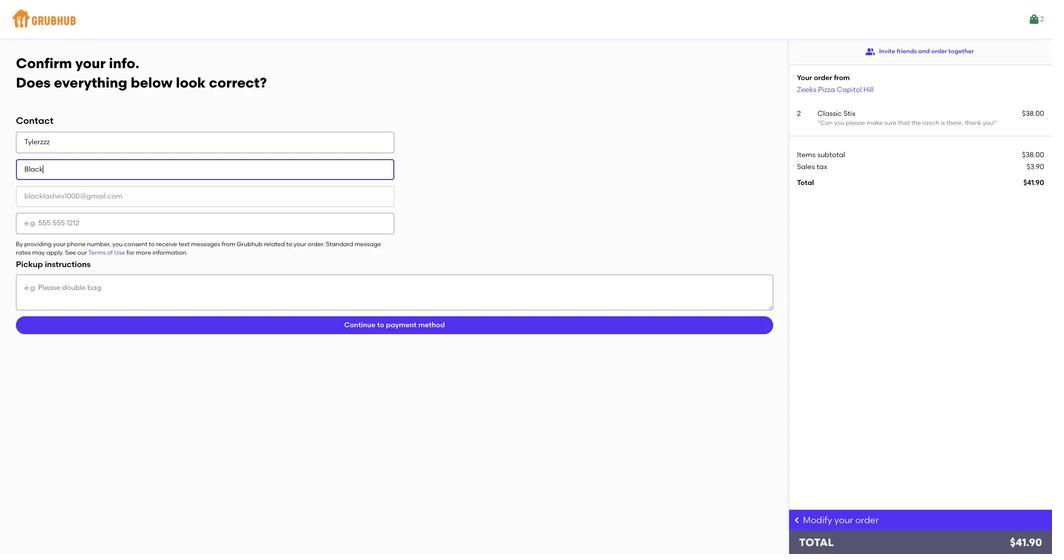 Task type: locate. For each thing, give the bounding box(es) containing it.
0 vertical spatial 2
[[1040, 15, 1044, 23]]

2 $38.00 from the top
[[1022, 151, 1044, 159]]

total
[[797, 179, 814, 187], [799, 537, 834, 549]]

does
[[16, 74, 51, 91]]

$38.00 inside "$38.00 " can you please make sure that the ranch is there, thank you! ""
[[1022, 109, 1044, 118]]

order
[[931, 48, 947, 55], [814, 74, 832, 82], [855, 515, 879, 526]]

0 horizontal spatial 2
[[797, 109, 801, 118]]

may
[[32, 249, 45, 256]]

1 $38.00 from the top
[[1022, 109, 1044, 118]]

your up everything
[[75, 55, 106, 72]]

$38.00
[[1022, 109, 1044, 118], [1022, 151, 1044, 159]]

contact
[[16, 115, 53, 127]]

from
[[834, 74, 850, 82], [222, 241, 235, 248]]

1 vertical spatial $38.00
[[1022, 151, 1044, 159]]

to inside button
[[377, 321, 384, 329]]

confirm your info. does everything below look correct?
[[16, 55, 267, 91]]

text
[[179, 241, 190, 248]]

1 vertical spatial 2
[[797, 109, 801, 118]]

terms of use link
[[88, 249, 125, 256]]

2
[[1040, 15, 1044, 23], [797, 109, 801, 118]]

payment
[[386, 321, 417, 329]]

you down classic stix
[[834, 120, 844, 127]]

0 horizontal spatial "
[[818, 120, 820, 127]]

to left payment
[[377, 321, 384, 329]]

1 horizontal spatial 2
[[1040, 15, 1044, 23]]

0 vertical spatial you
[[834, 120, 844, 127]]

continue to payment method
[[344, 321, 445, 329]]

"
[[818, 120, 820, 127], [995, 120, 997, 127]]

1 vertical spatial from
[[222, 241, 235, 248]]

grubhub
[[237, 241, 263, 248]]

terms of use for more information.
[[88, 249, 188, 256]]

and
[[918, 48, 930, 55]]

your order from zeeks pizza capitol hill
[[797, 74, 874, 94]]

standard
[[326, 241, 353, 248]]

0 vertical spatial from
[[834, 74, 850, 82]]

1 vertical spatial you
[[112, 241, 123, 248]]

from up zeeks pizza capitol hill link
[[834, 74, 850, 82]]

receive
[[156, 241, 177, 248]]

2 button
[[1028, 10, 1044, 28]]

can
[[820, 120, 833, 127]]

by providing your phone number, you consent to receive text messages from grubhub related to your order. standard message rates may apply. see our
[[16, 241, 381, 256]]

2 horizontal spatial to
[[377, 321, 384, 329]]

1 horizontal spatial you
[[834, 120, 844, 127]]

pickup
[[16, 260, 43, 270]]

0 horizontal spatial you
[[112, 241, 123, 248]]

you
[[834, 120, 844, 127], [112, 241, 123, 248]]

you inside by providing your phone number, you consent to receive text messages from grubhub related to your order. standard message rates may apply. see our
[[112, 241, 123, 248]]

1 horizontal spatial "
[[995, 120, 997, 127]]

1 horizontal spatial from
[[834, 74, 850, 82]]

" right thank
[[995, 120, 997, 127]]

look
[[176, 74, 206, 91]]

0 vertical spatial $41.90
[[1023, 179, 1044, 187]]

to right related
[[286, 241, 292, 248]]

below
[[131, 74, 173, 91]]

total down sales
[[797, 179, 814, 187]]

0 horizontal spatial order
[[814, 74, 832, 82]]

stix
[[844, 109, 856, 118]]

1 horizontal spatial order
[[855, 515, 879, 526]]

0 vertical spatial order
[[931, 48, 947, 55]]

from left grubhub
[[222, 241, 235, 248]]

0 horizontal spatial from
[[222, 241, 235, 248]]

Email email field
[[16, 186, 395, 207]]

together
[[949, 48, 974, 55]]

total down modify
[[799, 537, 834, 549]]

your
[[75, 55, 106, 72], [53, 241, 66, 248], [294, 241, 306, 248], [834, 515, 853, 526]]

0 vertical spatial $38.00
[[1022, 109, 1044, 118]]

modify
[[803, 515, 832, 526]]

you up use on the top of page
[[112, 241, 123, 248]]

2 " from the left
[[995, 120, 997, 127]]

our
[[77, 249, 87, 256]]

to up the more
[[149, 241, 155, 248]]

confirm
[[16, 55, 72, 72]]

zeeks
[[797, 85, 816, 94]]

messages
[[191, 241, 220, 248]]

hill
[[863, 85, 874, 94]]

order right and
[[931, 48, 947, 55]]

rates
[[16, 249, 31, 256]]

the
[[911, 120, 921, 127]]

1 vertical spatial $41.90
[[1010, 537, 1042, 549]]

2 horizontal spatial order
[[931, 48, 947, 55]]

to
[[149, 241, 155, 248], [286, 241, 292, 248], [377, 321, 384, 329]]

from inside by providing your phone number, you consent to receive text messages from grubhub related to your order. standard message rates may apply. see our
[[222, 241, 235, 248]]

order right modify
[[855, 515, 879, 526]]

svg image
[[793, 517, 801, 525]]

providing
[[24, 241, 52, 248]]

order.
[[308, 241, 324, 248]]

1 vertical spatial order
[[814, 74, 832, 82]]

your right modify
[[834, 515, 853, 526]]

thank
[[965, 120, 981, 127]]

items
[[797, 151, 816, 159]]

pizza
[[818, 85, 835, 94]]

" down "classic"
[[818, 120, 820, 127]]

related
[[264, 241, 285, 248]]

main navigation navigation
[[0, 0, 1052, 39]]

$38.00 for $38.00 " can you please make sure that the ranch is there, thank you! "
[[1022, 109, 1044, 118]]

by
[[16, 241, 23, 248]]

more
[[136, 249, 151, 256]]

$41.90
[[1023, 179, 1044, 187], [1010, 537, 1042, 549]]

apply.
[[46, 249, 64, 256]]

First name text field
[[16, 132, 395, 153]]

order up pizza
[[814, 74, 832, 82]]



Task type: vqa. For each thing, say whether or not it's contained in the screenshot.
See
yes



Task type: describe. For each thing, give the bounding box(es) containing it.
Last name text field
[[16, 159, 395, 180]]

phone
[[67, 241, 86, 248]]

information.
[[152, 249, 188, 256]]

friends
[[897, 48, 917, 55]]

Pickup instructions text field
[[16, 275, 773, 311]]

instructions
[[45, 260, 91, 270]]

you!
[[983, 120, 995, 127]]

$38.00 " can you please make sure that the ranch is there, thank you! "
[[818, 109, 1044, 127]]

modify your order
[[803, 515, 879, 526]]

ranch
[[922, 120, 939, 127]]

people icon image
[[865, 47, 875, 57]]

there,
[[946, 120, 963, 127]]

1 vertical spatial total
[[799, 537, 834, 549]]

$3.90
[[1027, 163, 1044, 171]]

classic stix
[[818, 109, 856, 118]]

info.
[[109, 55, 139, 72]]

your left order.
[[294, 241, 306, 248]]

0 vertical spatial total
[[797, 179, 814, 187]]

order inside invite friends and order together button
[[931, 48, 947, 55]]

your up 'apply.' at left
[[53, 241, 66, 248]]

consent
[[124, 241, 147, 248]]

message
[[355, 241, 381, 248]]

invite friends and order together button
[[865, 43, 974, 61]]

terms
[[88, 249, 106, 256]]

zeeks pizza capitol hill link
[[797, 85, 874, 94]]

that
[[898, 120, 910, 127]]

please
[[846, 120, 865, 127]]

$38.00 for $38.00
[[1022, 151, 1044, 159]]

subtotal
[[817, 151, 845, 159]]

of
[[107, 249, 113, 256]]

2 inside 2 button
[[1040, 15, 1044, 23]]

sure
[[884, 120, 896, 127]]

see
[[65, 249, 76, 256]]

0 horizontal spatial to
[[149, 241, 155, 248]]

1 " from the left
[[818, 120, 820, 127]]

continue
[[344, 321, 376, 329]]

order inside your order from zeeks pizza capitol hill
[[814, 74, 832, 82]]

use
[[114, 249, 125, 256]]

invite
[[879, 48, 895, 55]]

Phone telephone field
[[16, 213, 395, 234]]

capitol
[[837, 85, 862, 94]]

for
[[127, 249, 134, 256]]

make
[[867, 120, 883, 127]]

correct?
[[209, 74, 267, 91]]

your inside the confirm your info. does everything below look correct?
[[75, 55, 106, 72]]

items subtotal
[[797, 151, 845, 159]]

your
[[797, 74, 812, 82]]

sales tax
[[797, 163, 827, 171]]

2 vertical spatial order
[[855, 515, 879, 526]]

tax
[[817, 163, 827, 171]]

everything
[[54, 74, 127, 91]]

classic
[[818, 109, 842, 118]]

method
[[418, 321, 445, 329]]

pickup instructions
[[16, 260, 91, 270]]

continue to payment method button
[[16, 317, 773, 335]]

invite friends and order together
[[879, 48, 974, 55]]

1 horizontal spatial to
[[286, 241, 292, 248]]

from inside your order from zeeks pizza capitol hill
[[834, 74, 850, 82]]

is
[[941, 120, 945, 127]]

number,
[[87, 241, 111, 248]]

you inside "$38.00 " can you please make sure that the ranch is there, thank you! ""
[[834, 120, 844, 127]]

sales
[[797, 163, 815, 171]]



